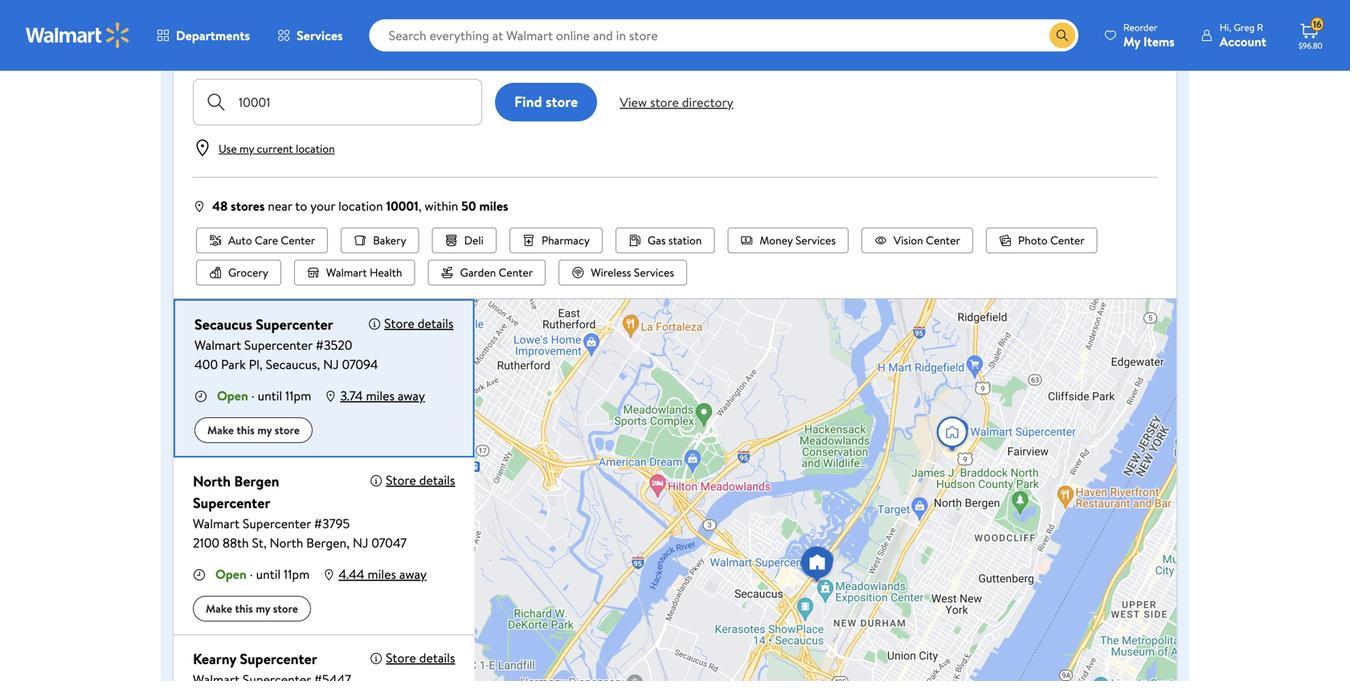 Task type: vqa. For each thing, say whether or not it's contained in the screenshot.
MONEY SERVICES
yes



Task type: describe. For each thing, give the bounding box(es) containing it.
#3520
[[316, 336, 353, 354]]

miles for secaucus supercenter
[[366, 387, 395, 404]]

auto care center
[[228, 232, 315, 248]]

open for north bergen supercenter
[[216, 565, 247, 583]]

bakery button
[[341, 228, 419, 253]]

photo center
[[1019, 232, 1085, 248]]

open · until 11pm for supercenter
[[217, 387, 311, 404]]

garden
[[460, 265, 496, 280]]

garden center
[[460, 265, 533, 280]]

gas station button
[[616, 228, 715, 253]]

center for garden center
[[499, 265, 533, 280]]

· for bergen
[[250, 565, 253, 583]]

gas
[[648, 232, 666, 248]]

07047
[[372, 534, 407, 552]]

this for north bergen supercenter
[[235, 601, 253, 616]]

pharmacy
[[542, 232, 590, 248]]

400
[[195, 355, 218, 373]]

until for supercenter
[[258, 387, 282, 404]]

,
[[419, 197, 422, 215]]

· for supercenter
[[252, 387, 255, 404]]

Search search field
[[370, 19, 1079, 51]]

hi, greg r account
[[1220, 21, 1267, 50]]

within
[[425, 197, 459, 215]]

store for secaucus supercenter
[[384, 314, 415, 332]]

list containing auto care center
[[193, 228, 1158, 285]]

4.44
[[339, 565, 365, 583]]

3.74 miles away
[[340, 387, 425, 404]]

park
[[221, 355, 246, 373]]

reorder
[[1124, 21, 1158, 34]]

kearny supercenter
[[193, 649, 317, 669]]

make this my store for north bergen supercenter
[[206, 601, 298, 616]]

deli
[[464, 232, 484, 248]]

07094
[[342, 355, 378, 373]]

find
[[317, 42, 339, 60]]

north bergen element
[[193, 470, 354, 514]]

0 vertical spatial a
[[242, 4, 253, 35]]

store right the view
[[651, 93, 679, 111]]

center for vision center
[[927, 232, 961, 248]]

miles for north bergen supercenter
[[368, 565, 396, 583]]

4.44 miles away link
[[339, 565, 427, 583]]

store details link for supercenter
[[384, 314, 454, 332]]

secaucus element
[[195, 314, 333, 335]]

nj inside walmart supercenter #3520 400 park pl,   secaucus, nj 07094
[[323, 355, 339, 373]]

nearby
[[351, 42, 389, 60]]

care
[[255, 232, 278, 248]]

2 vertical spatial walmart supercenter element
[[193, 670, 422, 681]]

store details for north bergen supercenter
[[386, 471, 455, 489]]

find store
[[515, 92, 578, 112]]

secaucus
[[195, 314, 252, 335]]

north inside walmart supercenter #3795 2100 88th st,   north bergen, nj 07047
[[270, 534, 303, 552]]

bergen
[[234, 471, 280, 491]]

secaucus supercenter
[[195, 314, 333, 335]]

bergen,
[[307, 534, 350, 552]]

until for bergen
[[256, 565, 281, 583]]

store details link for bergen
[[386, 471, 455, 489]]

walmart supercenter #3795 2100 88th st,   north bergen, nj 07047
[[193, 515, 407, 552]]

3.74 miles away link
[[340, 387, 425, 404]]

my for bergen
[[256, 601, 270, 616]]

2 vertical spatial store details
[[386, 649, 455, 667]]

view store directory
[[620, 93, 734, 111]]

supercenter inside north bergen supercenter
[[193, 493, 270, 513]]

#3795
[[314, 515, 350, 532]]

my for supercenter
[[257, 422, 272, 438]]

view
[[620, 93, 647, 111]]

find store button
[[495, 83, 598, 121]]

secaucus,
[[266, 355, 320, 373]]

walmart inside find a walmart store enter your location to find a nearby store.
[[258, 4, 341, 35]]

2 vertical spatial details
[[419, 649, 455, 667]]

store inside find a walmart store enter your location to find a nearby store.
[[346, 4, 396, 35]]

store left the view
[[546, 92, 578, 112]]

near
[[268, 197, 292, 215]]

wireless services button
[[559, 260, 688, 285]]

kearny element
[[193, 648, 317, 670]]

map region
[[389, 238, 1212, 681]]

make for secaucus supercenter
[[207, 422, 234, 438]]

st,
[[252, 534, 267, 552]]

money
[[760, 232, 793, 248]]

money services
[[760, 232, 836, 248]]

2 vertical spatial store
[[386, 649, 416, 667]]

greg
[[1235, 21, 1255, 34]]

services for money services
[[796, 232, 836, 248]]

$96.80
[[1300, 40, 1323, 51]]

walmart health
[[326, 265, 403, 280]]

details for bergen
[[419, 471, 455, 489]]

location inside find a walmart store enter your location to find a nearby store.
[[255, 42, 299, 60]]

north inside north bergen supercenter
[[193, 471, 231, 491]]

auto care center button
[[196, 228, 328, 253]]

walmart supercenter #3520 400 park pl,   secaucus, nj 07094
[[195, 336, 378, 373]]

reorder my items
[[1124, 21, 1175, 50]]

Enter zip code text field
[[226, 80, 469, 125]]

1 horizontal spatial your
[[310, 197, 335, 215]]

your inside find a walmart store enter your location to find a nearby store.
[[227, 42, 252, 60]]

vision center button
[[862, 228, 974, 253]]

4.44 miles away
[[339, 565, 427, 583]]

grocery button
[[196, 260, 281, 285]]

pl,
[[249, 355, 263, 373]]

this for secaucus supercenter
[[237, 422, 255, 438]]

grocery
[[228, 265, 268, 280]]

wireless services
[[591, 265, 675, 280]]

use
[[219, 141, 237, 156]]



Task type: locate. For each thing, give the bounding box(es) containing it.
my
[[1124, 33, 1141, 50]]

1 horizontal spatial services
[[634, 265, 675, 280]]

store
[[384, 314, 415, 332], [386, 471, 416, 489], [386, 649, 416, 667]]

miles right 4.44
[[368, 565, 396, 583]]

supercenter inside walmart supercenter #3795 2100 88th st,   north bergen, nj 07047
[[243, 515, 311, 532]]

use my current location button
[[212, 141, 340, 156]]

· down st,
[[250, 565, 253, 583]]

account
[[1220, 33, 1267, 50]]

11pm for secaucus supercenter
[[286, 387, 311, 404]]

1 vertical spatial open
[[216, 565, 247, 583]]

0 vertical spatial store details link
[[384, 314, 454, 332]]

health
[[370, 265, 403, 280]]

make up kearny
[[206, 601, 232, 616]]

open · until 11pm
[[217, 387, 311, 404], [216, 565, 310, 583]]

1 vertical spatial open · until 11pm
[[216, 565, 310, 583]]

make up north bergen supercenter
[[207, 422, 234, 438]]

gas station
[[648, 232, 702, 248]]

miles right 50
[[480, 197, 509, 215]]

1 horizontal spatial find
[[515, 92, 543, 112]]

make this my store for secaucus supercenter
[[207, 422, 300, 438]]

make this my store up bergen
[[207, 422, 300, 438]]

2 vertical spatial my
[[256, 601, 270, 616]]

services inside money services button
[[796, 232, 836, 248]]

make this my store button up kearny supercenter
[[193, 596, 311, 622]]

1 vertical spatial location
[[296, 141, 335, 156]]

supercenter for secaucus supercenter
[[256, 314, 333, 335]]

50
[[462, 197, 476, 215]]

this up bergen
[[237, 422, 255, 438]]

0 vertical spatial nj
[[323, 355, 339, 373]]

find a walmart store enter your location to find a nearby store.
[[193, 4, 423, 60]]

nj down #3520 at the left of the page
[[323, 355, 339, 373]]

0 vertical spatial until
[[258, 387, 282, 404]]

pharmacy button
[[510, 228, 603, 253]]

walmart supercenter element up secaucus,
[[195, 335, 425, 355]]

services button
[[264, 16, 357, 55]]

1 vertical spatial make this my store
[[206, 601, 298, 616]]

station
[[669, 232, 702, 248]]

walmart supercenter element containing walmart supercenter #3795
[[193, 514, 427, 533]]

a
[[242, 4, 253, 35], [342, 42, 348, 60]]

open down park
[[217, 387, 248, 404]]

store details for secaucus supercenter
[[384, 314, 454, 332]]

11pm down 2100 88th st,
  north bergen, nj 07047 "element" at the bottom left of page
[[284, 565, 310, 583]]

to right near
[[295, 197, 307, 215]]

2 vertical spatial miles
[[368, 565, 396, 583]]

center
[[281, 232, 315, 248], [927, 232, 961, 248], [1051, 232, 1085, 248], [499, 265, 533, 280]]

supercenter
[[256, 314, 333, 335], [244, 336, 313, 354], [193, 493, 270, 513], [243, 515, 311, 532], [240, 649, 317, 669]]

walmart supercenter element for north bergen supercenter
[[193, 514, 427, 533]]

0 vertical spatial store
[[384, 314, 415, 332]]

open for secaucus supercenter
[[217, 387, 248, 404]]

2 vertical spatial location
[[339, 197, 383, 215]]

supercenter up secaucus,
[[244, 336, 313, 354]]

0 vertical spatial open · until 11pm
[[217, 387, 311, 404]]

my up kearny supercenter
[[256, 601, 270, 616]]

0 vertical spatial make
[[207, 422, 234, 438]]

photo
[[1019, 232, 1048, 248]]

·
[[252, 387, 255, 404], [250, 565, 253, 583]]

details for supercenter
[[418, 314, 454, 332]]

services for wireless services
[[634, 265, 675, 280]]

my
[[240, 141, 254, 156], [257, 422, 272, 438], [256, 601, 270, 616]]

use my current location
[[219, 141, 335, 156]]

services
[[297, 27, 343, 44], [796, 232, 836, 248], [634, 265, 675, 280]]

vision
[[894, 232, 924, 248]]

1 vertical spatial services
[[796, 232, 836, 248]]

1 vertical spatial a
[[342, 42, 348, 60]]

10001
[[386, 197, 419, 215]]

search icon image
[[1057, 29, 1069, 42]]

enter
[[193, 42, 223, 60]]

open
[[217, 387, 248, 404], [216, 565, 247, 583]]

walmart up the find
[[258, 4, 341, 35]]

walmart supercenter element down kearny supercenter
[[193, 670, 422, 681]]

center right vision
[[927, 232, 961, 248]]

supercenter inside walmart supercenter #3520 400 park pl,   secaucus, nj 07094
[[244, 336, 313, 354]]

0 vertical spatial make this my store button
[[195, 417, 313, 443]]

3.74
[[340, 387, 363, 404]]

away right 3.74
[[398, 387, 425, 404]]

make for north bergen supercenter
[[206, 601, 232, 616]]

to left the find
[[302, 42, 314, 60]]

your right enter
[[227, 42, 252, 60]]

1 vertical spatial store details
[[386, 471, 455, 489]]

1 vertical spatial find
[[515, 92, 543, 112]]

0 vertical spatial find
[[193, 4, 236, 35]]

Walmart Site-Wide search field
[[370, 19, 1079, 51]]

0 horizontal spatial find
[[193, 4, 236, 35]]

walmart health button
[[294, 260, 415, 285]]

0 horizontal spatial nj
[[323, 355, 339, 373]]

make this my store button up bergen
[[195, 417, 313, 443]]

store up nearby
[[346, 4, 396, 35]]

away for secaucus supercenter
[[398, 387, 425, 404]]

walmart left 'health'
[[326, 265, 367, 280]]

supercenter for walmart supercenter #3520 400 park pl,   secaucus, nj 07094
[[244, 336, 313, 354]]

until
[[258, 387, 282, 404], [256, 565, 281, 583]]

walmart supercenter element for secaucus supercenter
[[195, 335, 425, 355]]

1 vertical spatial store details link
[[386, 471, 455, 489]]

walmart inside walmart supercenter #3520 400 park pl,   secaucus, nj 07094
[[195, 336, 241, 354]]

walmart inside button
[[326, 265, 367, 280]]

stores
[[231, 197, 265, 215]]

services down gas
[[634, 265, 675, 280]]

walmart inside walmart supercenter #3795 2100 88th st,   north bergen, nj 07047
[[193, 515, 240, 532]]

1 vertical spatial this
[[235, 601, 253, 616]]

my up bergen
[[257, 422, 272, 438]]

2 horizontal spatial services
[[796, 232, 836, 248]]

r
[[1258, 21, 1264, 34]]

bakery
[[373, 232, 407, 248]]

walmart up 2100
[[193, 515, 240, 532]]

1 vertical spatial details
[[419, 471, 455, 489]]

my right use
[[240, 141, 254, 156]]

0 vertical spatial open
[[217, 387, 248, 404]]

supercenter down bergen
[[193, 493, 270, 513]]

0 vertical spatial details
[[418, 314, 454, 332]]

center right the photo
[[1051, 232, 1085, 248]]

0 vertical spatial location
[[255, 42, 299, 60]]

miles right 3.74
[[366, 387, 395, 404]]

1 vertical spatial away
[[400, 565, 427, 583]]

walmart for walmart supercenter #3795 2100 88th st,   north bergen, nj 07047
[[193, 515, 240, 532]]

400 park pl,
  secaucus, nj 07094 element
[[195, 355, 425, 374]]

location up bakery button
[[339, 197, 383, 215]]

1 vertical spatial to
[[295, 197, 307, 215]]

details
[[418, 314, 454, 332], [419, 471, 455, 489], [419, 649, 455, 667]]

0 vertical spatial miles
[[480, 197, 509, 215]]

to inside find a walmart store enter your location to find a nearby store.
[[302, 42, 314, 60]]

walmart supercenter element up bergen,
[[193, 514, 427, 533]]

photo center button
[[987, 228, 1098, 253]]

items
[[1144, 33, 1175, 50]]

kearny
[[193, 649, 236, 669]]

open down 88th
[[216, 565, 247, 583]]

services right money
[[796, 232, 836, 248]]

0 vertical spatial my
[[240, 141, 254, 156]]

make this my store up kearny supercenter
[[206, 601, 298, 616]]

1 horizontal spatial a
[[342, 42, 348, 60]]

1 horizontal spatial north
[[270, 534, 303, 552]]

0 horizontal spatial a
[[242, 4, 253, 35]]

1 vertical spatial until
[[256, 565, 281, 583]]

supercenter for kearny supercenter
[[240, 649, 317, 669]]

this up kearny supercenter
[[235, 601, 253, 616]]

store up bergen
[[275, 422, 300, 438]]

departments
[[176, 27, 250, 44]]

center right garden
[[499, 265, 533, 280]]

11pm for north bergen supercenter
[[284, 565, 310, 583]]

directory
[[682, 93, 734, 111]]

store for north bergen supercenter
[[386, 471, 416, 489]]

0 vertical spatial services
[[297, 27, 343, 44]]

store details
[[384, 314, 454, 332], [386, 471, 455, 489], [386, 649, 455, 667]]

miles
[[480, 197, 509, 215], [366, 387, 395, 404], [368, 565, 396, 583]]

1 vertical spatial 11pm
[[284, 565, 310, 583]]

hi,
[[1220, 21, 1232, 34]]

1 vertical spatial make
[[206, 601, 232, 616]]

your right near
[[310, 197, 335, 215]]

· down pl,
[[252, 387, 255, 404]]

until down pl,
[[258, 387, 282, 404]]

location left the find
[[255, 42, 299, 60]]

services inside the services popup button
[[297, 27, 343, 44]]

wireless
[[591, 265, 632, 280]]

1 vertical spatial my
[[257, 422, 272, 438]]

0 vertical spatial walmart supercenter element
[[195, 335, 425, 355]]

1 vertical spatial miles
[[366, 387, 395, 404]]

supercenter inside secaucus "element"
[[256, 314, 333, 335]]

11pm down secaucus,
[[286, 387, 311, 404]]

0 vertical spatial your
[[227, 42, 252, 60]]

48
[[212, 197, 228, 215]]

walmart down secaucus
[[195, 336, 241, 354]]

find inside find a walmart store enter your location to find a nearby store.
[[193, 4, 236, 35]]

view store directory link
[[617, 86, 737, 118]]

walmart supercenter element containing walmart supercenter #3520
[[195, 335, 425, 355]]

walmart for walmart supercenter #3520 400 park pl,   secaucus, nj 07094
[[195, 336, 241, 354]]

a left the services popup button
[[242, 4, 253, 35]]

make this my store button
[[195, 417, 313, 443], [193, 596, 311, 622]]

0 vertical spatial to
[[302, 42, 314, 60]]

16
[[1314, 17, 1323, 31]]

find for store
[[515, 92, 543, 112]]

find for a
[[193, 4, 236, 35]]

until down st,
[[256, 565, 281, 583]]

0 horizontal spatial services
[[297, 27, 343, 44]]

1 vertical spatial store
[[386, 471, 416, 489]]

make this my store button for secaucus supercenter
[[195, 417, 313, 443]]

supercenter up walmart supercenter #3520 400 park pl,   secaucus, nj 07094
[[256, 314, 333, 335]]

services inside wireless services button
[[634, 265, 675, 280]]

walmart for walmart health
[[326, 265, 367, 280]]

2100
[[193, 534, 220, 552]]

supercenter for walmart supercenter #3795 2100 88th st,   north bergen, nj 07047
[[243, 515, 311, 532]]

0 vertical spatial this
[[237, 422, 255, 438]]

north bergen supercenter
[[193, 471, 280, 513]]

store.
[[392, 42, 423, 60]]

your
[[227, 42, 252, 60], [310, 197, 335, 215]]

location right current
[[296, 141, 335, 156]]

nj inside walmart supercenter #3795 2100 88th st,   north bergen, nj 07047
[[353, 534, 369, 552]]

0 vertical spatial store details
[[384, 314, 454, 332]]

north
[[193, 471, 231, 491], [270, 534, 303, 552]]

0 horizontal spatial north
[[193, 471, 231, 491]]

2 vertical spatial store details link
[[386, 649, 455, 667]]

1 horizontal spatial nj
[[353, 534, 369, 552]]

supercenter up st,
[[243, 515, 311, 532]]

1 vertical spatial your
[[310, 197, 335, 215]]

list
[[193, 228, 1158, 285]]

make this my store button for north bergen supercenter
[[193, 596, 311, 622]]

walmart
[[258, 4, 341, 35], [326, 265, 367, 280], [195, 336, 241, 354], [193, 515, 240, 532]]

garden center button
[[428, 260, 546, 285]]

nj left 07047
[[353, 534, 369, 552]]

to
[[302, 42, 314, 60], [295, 197, 307, 215]]

1 vertical spatial nj
[[353, 534, 369, 552]]

open · until 11pm down pl,
[[217, 387, 311, 404]]

this
[[237, 422, 255, 438], [235, 601, 253, 616]]

find
[[193, 4, 236, 35], [515, 92, 543, 112]]

a right the find
[[342, 42, 348, 60]]

nj
[[323, 355, 339, 373], [353, 534, 369, 552]]

88th
[[223, 534, 249, 552]]

2100 88th st,
  north bergen, nj 07047 element
[[193, 533, 427, 552]]

center right care
[[281, 232, 315, 248]]

0 vertical spatial ·
[[252, 387, 255, 404]]

0 vertical spatial north
[[193, 471, 231, 491]]

0 vertical spatial 11pm
[[286, 387, 311, 404]]

open · until 11pm for bergen
[[216, 565, 310, 583]]

services left nearby
[[297, 27, 343, 44]]

48 stores near to your location 10001 , within 50 miles
[[212, 197, 509, 215]]

away
[[398, 387, 425, 404], [400, 565, 427, 583]]

supercenter inside kearny element
[[240, 649, 317, 669]]

walmart image
[[26, 23, 130, 48]]

auto
[[228, 232, 252, 248]]

2 vertical spatial services
[[634, 265, 675, 280]]

money services button
[[728, 228, 849, 253]]

departments button
[[143, 16, 264, 55]]

north right st,
[[270, 534, 303, 552]]

find inside button
[[515, 92, 543, 112]]

current
[[257, 141, 293, 156]]

walmart supercenter element
[[195, 335, 425, 355], [193, 514, 427, 533], [193, 670, 422, 681]]

open · until 11pm down st,
[[216, 565, 310, 583]]

store details link
[[384, 314, 454, 332], [386, 471, 455, 489], [386, 649, 455, 667]]

store up kearny supercenter
[[273, 601, 298, 616]]

1 vertical spatial ·
[[250, 565, 253, 583]]

1 vertical spatial walmart supercenter element
[[193, 514, 427, 533]]

1 vertical spatial north
[[270, 534, 303, 552]]

1 vertical spatial make this my store button
[[193, 596, 311, 622]]

0 horizontal spatial your
[[227, 42, 252, 60]]

supercenter right kearny
[[240, 649, 317, 669]]

center inside button
[[1051, 232, 1085, 248]]

away for north bergen supercenter
[[400, 565, 427, 583]]

away down 07047
[[400, 565, 427, 583]]

deli button
[[432, 228, 497, 253]]

vision center
[[894, 232, 961, 248]]

north left bergen
[[193, 471, 231, 491]]

center for photo center
[[1051, 232, 1085, 248]]

0 vertical spatial away
[[398, 387, 425, 404]]

0 vertical spatial make this my store
[[207, 422, 300, 438]]



